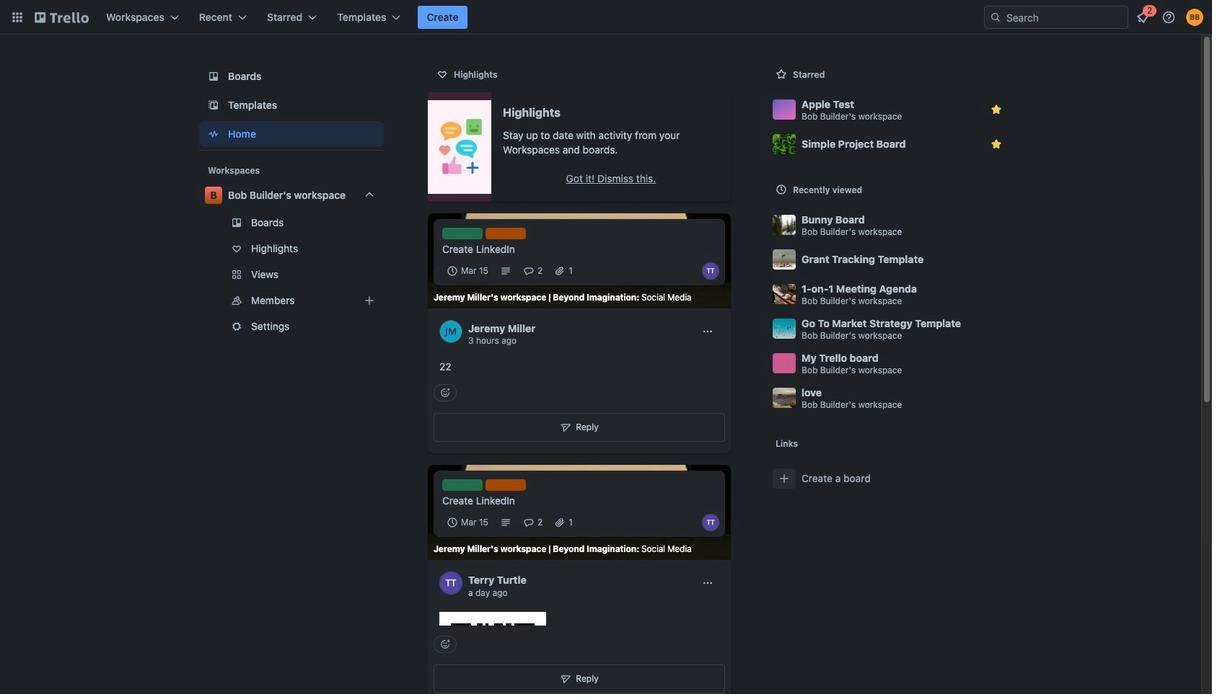 Task type: locate. For each thing, give the bounding box(es) containing it.
home image
[[205, 126, 222, 143]]

1 vertical spatial color: green, title: none image
[[442, 480, 483, 491]]

color: orange, title: none image
[[486, 228, 526, 240], [486, 480, 526, 491]]

1 vertical spatial color: orange, title: none image
[[486, 480, 526, 491]]

primary element
[[0, 0, 1212, 35]]

color: green, title: none image
[[442, 228, 483, 240], [442, 480, 483, 491]]

add reaction image
[[434, 385, 457, 402]]

2 notifications image
[[1134, 9, 1151, 26]]

open information menu image
[[1162, 10, 1176, 25]]

0 vertical spatial color: orange, title: none image
[[486, 228, 526, 240]]

2 color: orange, title: none image from the top
[[486, 480, 526, 491]]

1 color: green, title: none image from the top
[[442, 228, 483, 240]]

color: green, title: none image for add reaction icon
[[442, 228, 483, 240]]

back to home image
[[35, 6, 89, 29]]

1 color: orange, title: none image from the top
[[486, 228, 526, 240]]

board image
[[205, 68, 222, 85]]

trello card qr code\_\(1\).png image
[[439, 613, 546, 695]]

2 color: green, title: none image from the top
[[442, 480, 483, 491]]

0 vertical spatial color: green, title: none image
[[442, 228, 483, 240]]



Task type: describe. For each thing, give the bounding box(es) containing it.
Search field
[[1001, 6, 1128, 28]]

color: orange, title: none image for add reaction image's color: green, title: none image
[[486, 480, 526, 491]]

color: orange, title: none image for add reaction icon's color: green, title: none image
[[486, 228, 526, 240]]

color: green, title: none image for add reaction image
[[442, 480, 483, 491]]

click to unstar apple test. it will be removed from your starred list. image
[[989, 102, 1004, 117]]

template board image
[[205, 97, 222, 114]]

click to unstar simple project board. it will be removed from your starred list. image
[[989, 137, 1004, 152]]

add reaction image
[[434, 637, 457, 654]]

bob builder (bobbuilder40) image
[[1186, 9, 1203, 26]]

add image
[[361, 292, 378, 310]]

search image
[[990, 12, 1001, 23]]



Task type: vqa. For each thing, say whether or not it's contained in the screenshot.
Add reaction image
yes



